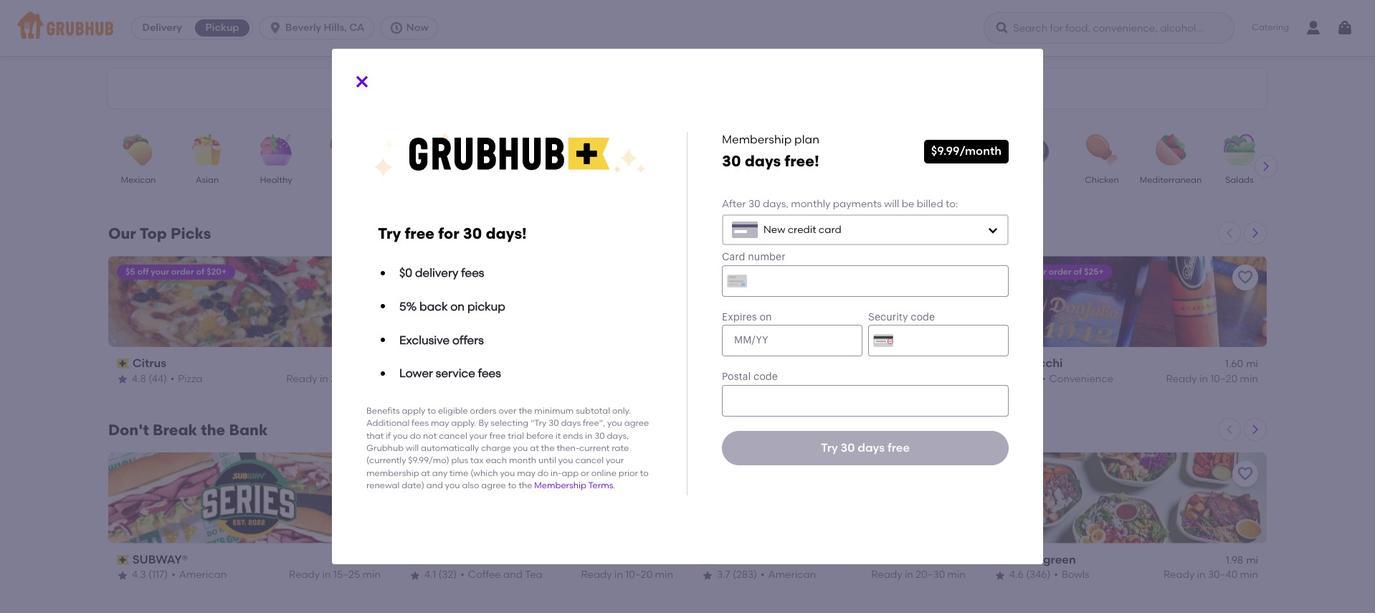 Task type: describe. For each thing, give the bounding box(es) containing it.
delivery
[[415, 266, 459, 280]]

ready for insomnia cookies
[[872, 569, 903, 581]]

min for citrus
[[363, 373, 381, 385]]

burritos image
[[526, 134, 577, 166]]

mi for insomnia cookies
[[954, 555, 966, 567]]

chinese image
[[595, 134, 645, 166]]

beverly hills, ca
[[286, 22, 365, 34]]

min for subway®
[[363, 569, 381, 581]]

3.9 (31)
[[425, 373, 457, 385]]

any
[[432, 468, 448, 478]]

0 horizontal spatial do
[[410, 431, 421, 441]]

hills,
[[324, 22, 347, 34]]

not
[[423, 431, 437, 441]]

1.92
[[934, 555, 951, 567]]

our top picks
[[108, 224, 211, 242]]

tenmasa
[[718, 356, 769, 370]]

try for try 30 days free
[[821, 441, 838, 455]]

tenmasa sushi bar
[[718, 356, 824, 370]]

convenience
[[1050, 373, 1114, 385]]

your down rate
[[606, 456, 624, 466]]

in for subway®
[[322, 569, 331, 581]]

try free for 30 days!
[[378, 225, 527, 243]]

• pizza for 4.8 (44)
[[171, 373, 203, 385]]

3.7 (283)
[[717, 569, 757, 581]]

before
[[526, 431, 554, 441]]

of for tabacchi
[[1074, 267, 1082, 277]]

1 vertical spatial sushi
[[772, 356, 802, 370]]

4.3
[[132, 569, 146, 581]]

only.
[[612, 406, 631, 416]]

our
[[108, 224, 136, 242]]

0 horizontal spatial may
[[431, 418, 449, 428]]

days inside the benefits apply to eligible orders over the minimum subtotal only. additional fees may apply. by selecting "try 30 days free", you agree that if you do not cancel your free trial before it ends in 30 days, grubhub will automatically charge you at the then-current rate (currently $9.99/mo) plus tax each month until you cancel your membership at any time (which you may do in-app or online prior to renewal date) and you also agree to the
[[561, 418, 581, 428]]

subscription pass image for citrus
[[117, 359, 130, 369]]

save this restaurant image for sweetgreen
[[1237, 465, 1254, 483]]

$20+
[[207, 267, 227, 277]]

1.76 mi
[[642, 555, 673, 567]]

each
[[486, 456, 507, 466]]

in inside the benefits apply to eligible orders over the minimum subtotal only. additional fees may apply. by selecting "try 30 days free", you agree that if you do not cancel your free trial before it ends in 30 days, grubhub will automatically charge you at the then-current rate (currently $9.99/mo) plus tax each month until you cancel your membership at any time (which you may do in-app or online prior to renewal date) and you also agree to the
[[585, 431, 593, 441]]

3.9 for 3.9 (12) • sushi
[[717, 373, 731, 385]]

1 vertical spatial tea
[[533, 553, 554, 566]]

chicken image
[[1077, 134, 1127, 166]]

you down time
[[445, 481, 460, 491]]

healthy image
[[251, 134, 301, 166]]

$5 off your order of $20+
[[126, 267, 227, 277]]

date)
[[402, 481, 425, 491]]

after 30 days, monthly payments will be billed to:
[[722, 198, 958, 210]]

ca
[[349, 22, 365, 34]]

minimum
[[535, 406, 574, 416]]

payments
[[833, 198, 882, 210]]

will inside the benefits apply to eligible orders over the minimum subtotal only. additional fees may apply. by selecting "try 30 days free", you agree that if you do not cancel your free trial before it ends in 30 days, grubhub will automatically charge you at the then-current rate (currently $9.99/mo) plus tax each month until you cancel your membership at any time (which you may do in-app or online prior to renewal date) and you also agree to the
[[406, 443, 419, 453]]

mi right 1.54
[[954, 358, 966, 370]]

0 vertical spatial at
[[530, 443, 539, 453]]

over
[[499, 406, 517, 416]]

you up month on the left bottom of page
[[513, 443, 528, 453]]

subscription pass image for subway®
[[117, 555, 130, 565]]

1.54
[[933, 358, 951, 370]]

plan
[[795, 133, 820, 147]]

min for tabacchi
[[1240, 373, 1259, 385]]

pizza for 4.8 (44)
[[178, 373, 203, 385]]

1 horizontal spatial ready in 10–20 min
[[874, 373, 966, 385]]

also
[[462, 481, 479, 491]]

bean
[[490, 553, 519, 566]]

the for the rainbow bar and grill
[[425, 356, 446, 370]]

0 vertical spatial caret right icon image
[[1261, 161, 1272, 172]]

star icon image for insomnia cookies
[[702, 570, 714, 581]]

1.76
[[642, 555, 658, 567]]

• convenience
[[1042, 373, 1114, 385]]

(currently
[[366, 456, 406, 466]]

$5 for tabacchi
[[1003, 267, 1013, 277]]

catering button
[[1242, 12, 1300, 44]]

bar for rainbow
[[501, 356, 521, 370]]

days inside the membership plan 30 days free!
[[745, 152, 781, 170]]

subscription pass image for insomnia cookies
[[702, 555, 715, 565]]

2 vertical spatial to
[[508, 481, 517, 491]]

4.6
[[1010, 569, 1024, 581]]

mexican
[[121, 175, 156, 185]]

30 inside the membership plan 30 days free!
[[722, 152, 741, 170]]

• pizza for 3.9 (31)
[[461, 373, 493, 385]]

and inside the benefits apply to eligible orders over the minimum subtotal only. additional fees may apply. by selecting "try 30 days free", you agree that if you do not cancel your free trial before it ends in 30 days, grubhub will automatically charge you at the then-current rate (currently $9.99/mo) plus tax each month until you cancel your membership at any time (which you may do in-app or online prior to renewal date) and you also agree to the
[[427, 481, 443, 491]]

0 horizontal spatial to
[[428, 406, 436, 416]]

in for insomnia cookies
[[905, 569, 914, 581]]

subscription pass image
[[995, 359, 1007, 369]]

4.1
[[425, 569, 436, 581]]

(12)
[[733, 373, 750, 385]]

subscription pass image for the rainbow bar and grill
[[410, 359, 422, 369]]

coffee inside coffee and tea
[[666, 175, 694, 185]]

5%
[[399, 300, 417, 313]]

insomnia
[[718, 553, 770, 566]]

4.6 (346)
[[1010, 569, 1051, 581]]

card
[[819, 223, 842, 236]]

coffee and tea
[[666, 175, 713, 198]]

days, inside the benefits apply to eligible orders over the minimum subtotal only. additional fees may apply. by selecting "try 30 days free", you agree that if you do not cancel your free trial before it ends in 30 days, grubhub will automatically charge you at the then-current rate (currently $9.99/mo) plus tax each month until you cancel your membership at any time (which you may do in-app or online prior to renewal date) and you also agree to the
[[607, 431, 629, 441]]

american for subway®
[[179, 569, 227, 581]]

0 vertical spatial sushi
[[1023, 175, 1044, 185]]

don't
[[108, 421, 149, 439]]

break
[[153, 421, 197, 439]]

"try
[[531, 418, 547, 428]]

5% back on pickup
[[399, 300, 506, 313]]

bowls
[[1062, 569, 1090, 581]]

now
[[406, 22, 429, 34]]

free inside the benefits apply to eligible orders over the minimum subtotal only. additional fees may apply. by selecting "try 30 days free", you agree that if you do not cancel your free trial before it ends in 30 days, grubhub will automatically charge you at the then-current rate (currently $9.99/mo) plus tax each month until you cancel your membership at any time (which you may do in-app or online prior to renewal date) and you also agree to the
[[490, 431, 506, 441]]

save this restaurant button for the coffee bean & tea leaf
[[648, 461, 673, 487]]

(283)
[[733, 569, 757, 581]]

(44)
[[149, 373, 167, 385]]

now button
[[380, 16, 444, 39]]

try 30 days free
[[821, 441, 910, 455]]

fees inside the benefits apply to eligible orders over the minimum subtotal only. additional fees may apply. by selecting "try 30 days free", you agree that if you do not cancel your free trial before it ends in 30 days, grubhub will automatically charge you at the then-current rate (currently $9.99/mo) plus tax each month until you cancel your membership at any time (which you may do in-app or online prior to renewal date) and you also agree to the
[[412, 418, 429, 428]]

.
[[613, 481, 616, 491]]

hamburgers
[[388, 175, 440, 185]]

automatically
[[421, 443, 479, 453]]

caret right icon image for our top picks
[[1250, 227, 1262, 239]]

1 vertical spatial do
[[538, 468, 549, 478]]

10–20 for tabacchi
[[1211, 373, 1238, 385]]

1.98 mi
[[1226, 555, 1259, 567]]

tacos
[[333, 175, 357, 185]]

the rainbow bar and grill
[[425, 356, 572, 370]]

leaf
[[557, 553, 582, 566]]

and inside coffee and tea
[[696, 175, 713, 185]]

star icon image for citrus
[[117, 373, 128, 385]]

top
[[139, 224, 167, 242]]

• american for insomnia cookies
[[761, 569, 816, 581]]

salads
[[1226, 175, 1254, 185]]

main navigation navigation
[[0, 0, 1376, 56]]

fees for $0 delivery fees
[[461, 266, 484, 280]]

3.7
[[717, 569, 731, 581]]

1 horizontal spatial will
[[884, 198, 900, 210]]

star icon image for subway®
[[117, 570, 128, 581]]

$5 off your order of $25+
[[1003, 267, 1104, 277]]

the down month on the left bottom of page
[[519, 481, 532, 491]]

2 vertical spatial sushi
[[761, 373, 786, 385]]

$0
[[399, 266, 412, 280]]

1 vertical spatial cancel
[[576, 456, 604, 466]]

lower service fees
[[399, 367, 501, 380]]

• right (31)
[[461, 373, 465, 385]]

sushi image
[[1008, 134, 1059, 166]]

min for insomnia cookies
[[948, 569, 966, 581]]

mediterranean
[[1140, 175, 1202, 185]]

• for insomnia cookies
[[761, 569, 765, 581]]

trial
[[508, 431, 524, 441]]

days!
[[486, 225, 527, 243]]

in for citrus
[[320, 373, 328, 385]]

ready for tabacchi
[[1166, 373, 1197, 385]]

until
[[539, 456, 556, 466]]

in-
[[551, 468, 562, 478]]

the left bank at the left of page
[[201, 421, 225, 439]]

1 horizontal spatial 10–20
[[918, 373, 945, 385]]

star icon image down subscription pass image
[[995, 373, 1006, 385]]

in for sweetgreen
[[1197, 569, 1206, 581]]

star icon image for sweetgreen
[[995, 570, 1006, 581]]

4.8
[[132, 373, 146, 385]]

you down each
[[500, 468, 515, 478]]

(31)
[[441, 373, 457, 385]]

grill
[[549, 356, 572, 370]]

plus
[[452, 456, 469, 466]]

1 vertical spatial may
[[517, 468, 536, 478]]

try for try free for 30 days!
[[378, 225, 401, 243]]

min for the coffee bean & tea leaf
[[655, 569, 673, 581]]

mi for sweetgreen
[[1247, 555, 1259, 567]]



Task type: locate. For each thing, give the bounding box(es) containing it.
chicken
[[1085, 175, 1119, 185]]

0 horizontal spatial • pizza
[[171, 373, 203, 385]]

membership plan 30 days free!
[[722, 133, 820, 170]]

membership inside the membership plan 30 days free!
[[722, 133, 792, 147]]

mediterranean image
[[1146, 134, 1196, 166]]

ready in 15–25 min
[[289, 569, 381, 581]]

fees for lower service fees
[[478, 367, 501, 380]]

1 horizontal spatial of
[[1074, 267, 1082, 277]]

min down 1.92 mi
[[948, 569, 966, 581]]

min up benefits
[[363, 373, 381, 385]]

2 vertical spatial days
[[858, 441, 885, 455]]

2 horizontal spatial 10–20
[[1211, 373, 1238, 385]]

and down bean
[[504, 569, 523, 581]]

coffee and tea image
[[664, 134, 714, 166]]

• down 'insomnia cookies'
[[761, 569, 765, 581]]

• for citrus
[[171, 373, 175, 385]]

&
[[522, 553, 531, 566]]

1 horizontal spatial pizza
[[468, 373, 493, 385]]

2 order from the left
[[1049, 267, 1072, 277]]

of
[[196, 267, 205, 277], [1074, 267, 1082, 277]]

coffee for • coffee and tea
[[468, 569, 501, 581]]

svg image inside now button
[[389, 21, 403, 35]]

subscription pass image left insomnia at the right bottom of the page
[[702, 555, 715, 565]]

1 horizontal spatial $5
[[1003, 267, 1013, 277]]

ready for the coffee bean & tea leaf
[[581, 569, 612, 581]]

tea inside coffee and tea
[[682, 187, 697, 198]]

1 horizontal spatial cancel
[[576, 456, 604, 466]]

to down month on the left bottom of page
[[508, 481, 517, 491]]

mi right 1.60 on the right bottom of page
[[1247, 358, 1259, 370]]

breakfast image
[[940, 134, 990, 166]]

1.60
[[1226, 358, 1244, 370]]

tabacchi
[[1010, 356, 1063, 370]]

10–20 for the coffee bean & tea leaf
[[626, 569, 653, 581]]

coffee down the coffee bean & tea leaf
[[468, 569, 501, 581]]

2 bar from the left
[[805, 356, 824, 370]]

0 horizontal spatial $5
[[126, 267, 135, 277]]

current
[[580, 443, 610, 453]]

in
[[320, 373, 328, 385], [907, 373, 916, 385], [1200, 373, 1208, 385], [585, 431, 593, 441], [322, 569, 331, 581], [615, 569, 623, 581], [905, 569, 914, 581], [1197, 569, 1206, 581]]

service
[[436, 367, 475, 380]]

1 horizontal spatial • american
[[761, 569, 816, 581]]

agree down (which
[[481, 481, 506, 491]]

1 vertical spatial days,
[[607, 431, 629, 441]]

american image
[[802, 134, 852, 166]]

the up until at the left
[[541, 443, 555, 453]]

0 horizontal spatial membership
[[535, 481, 587, 491]]

or
[[581, 468, 589, 478]]

1 vertical spatial the
[[425, 553, 446, 566]]

ready in 20–30 min down 1.92
[[872, 569, 966, 581]]

2 vertical spatial free
[[888, 441, 910, 455]]

1 vertical spatial to
[[640, 468, 649, 478]]

ready in 20–30 min for insomnia cookies
[[872, 569, 966, 581]]

coffee
[[666, 175, 694, 185], [449, 553, 487, 566], [468, 569, 501, 581]]

2 the from the top
[[425, 553, 446, 566]]

bank
[[229, 421, 268, 439]]

2 vertical spatial fees
[[412, 418, 429, 428]]

renewal
[[366, 481, 400, 491]]

1 vertical spatial fees
[[478, 367, 501, 380]]

0 vertical spatial tea
[[682, 187, 697, 198]]

1 vertical spatial caret right icon image
[[1250, 227, 1262, 239]]

• right the (44)
[[171, 373, 175, 385]]

1 horizontal spatial off
[[1015, 267, 1027, 277]]

3.9 for 3.9 (31)
[[425, 373, 438, 385]]

to right the prior
[[640, 468, 649, 478]]

time
[[450, 468, 469, 478]]

of left $20+
[[196, 267, 205, 277]]

benefits
[[366, 406, 400, 416]]

1 bar from the left
[[501, 356, 521, 370]]

sushi up "3.9 (12) • sushi"
[[772, 356, 802, 370]]

american for insomnia cookies
[[769, 569, 816, 581]]

try 30 days free button
[[722, 431, 1009, 466]]

you right if
[[393, 431, 408, 441]]

tea right &
[[533, 553, 554, 566]]

exclusive offers
[[399, 333, 484, 347]]

1 horizontal spatial free
[[490, 431, 506, 441]]

ready for sweetgreen
[[1164, 569, 1195, 581]]

sweetgreen
[[1010, 553, 1076, 566]]

if
[[386, 431, 391, 441]]

ready in 10–20 min down 1.54
[[874, 373, 966, 385]]

0 horizontal spatial ready in 10–20 min
[[581, 569, 673, 581]]

2 vertical spatial caret right icon image
[[1250, 424, 1262, 435]]

to
[[428, 406, 436, 416], [640, 468, 649, 478], [508, 481, 517, 491]]

0 vertical spatial membership
[[722, 133, 792, 147]]

• american for subway®
[[172, 569, 227, 581]]

subscription pass image left subway® on the left of page
[[117, 555, 130, 565]]

off for tabacchi
[[1015, 267, 1027, 277]]

try inside button
[[821, 441, 838, 455]]

1 $5 from the left
[[126, 267, 135, 277]]

0 horizontal spatial free
[[405, 225, 435, 243]]

save this restaurant button for insomnia cookies
[[940, 461, 966, 487]]

membership for .
[[535, 481, 587, 491]]

eligible
[[438, 406, 468, 416]]

will up $9.99/mo)
[[406, 443, 419, 453]]

do left not
[[410, 431, 421, 441]]

agree down only.
[[624, 418, 649, 428]]

save this restaurant image
[[1237, 269, 1254, 286], [359, 465, 377, 483], [652, 465, 669, 483], [1237, 465, 1254, 483]]

star icon image left 4.1
[[410, 570, 421, 581]]

0 horizontal spatial will
[[406, 443, 419, 453]]

1 pizza from the left
[[178, 373, 203, 385]]

1 horizontal spatial days,
[[763, 198, 789, 210]]

you down 'then-'
[[558, 456, 573, 466]]

star icon image
[[117, 373, 128, 385], [410, 373, 421, 385], [995, 373, 1006, 385], [117, 570, 128, 581], [410, 570, 421, 581], [702, 570, 714, 581], [995, 570, 1006, 581]]

30
[[722, 152, 741, 170], [749, 198, 761, 210], [463, 225, 482, 243], [549, 418, 559, 428], [595, 431, 605, 441], [841, 441, 855, 455]]

sushi down tenmasa sushi bar
[[761, 373, 786, 385]]

0 vertical spatial cancel
[[439, 431, 467, 441]]

0 horizontal spatial at
[[421, 468, 430, 478]]

1 caret left icon image from the top
[[1224, 227, 1236, 239]]

subscription pass image down exclusive
[[410, 359, 422, 369]]

fees right delivery
[[461, 266, 484, 280]]

save this restaurant button for subway®
[[355, 461, 381, 487]]

2 of from the left
[[1074, 267, 1082, 277]]

tea down &
[[525, 569, 543, 581]]

0 horizontal spatial days,
[[607, 431, 629, 441]]

ready in 20–30 min for citrus
[[286, 373, 381, 385]]

free inside button
[[888, 441, 910, 455]]

star icon image left 4.8
[[117, 373, 128, 385]]

ready in 10–20 min down 1.60 on the right bottom of page
[[1166, 373, 1259, 385]]

0 horizontal spatial agree
[[481, 481, 506, 491]]

0 vertical spatial fees
[[461, 266, 484, 280]]

1 horizontal spatial at
[[530, 443, 539, 453]]

membership for 30
[[722, 133, 792, 147]]

subscription pass image inside the rainbow bar and grill link
[[410, 359, 422, 369]]

2 american from the left
[[769, 569, 816, 581]]

fast food image
[[458, 134, 508, 166]]

in for the coffee bean & tea leaf
[[615, 569, 623, 581]]

pizza image
[[733, 134, 783, 166]]

for
[[438, 225, 460, 243]]

save this restaurant button for sweetgreen
[[1233, 461, 1259, 487]]

days inside button
[[858, 441, 885, 455]]

mi for subway®
[[369, 555, 381, 567]]

0 horizontal spatial try
[[378, 225, 401, 243]]

at down $9.99/mo)
[[421, 468, 430, 478]]

mi left lower
[[369, 358, 381, 370]]

2 horizontal spatial free
[[888, 441, 910, 455]]

tacos image
[[320, 134, 370, 166]]

0 vertical spatial days,
[[763, 198, 789, 210]]

agree
[[624, 418, 649, 428], [481, 481, 506, 491]]

mexican image
[[113, 134, 164, 166]]

tea down coffee and tea image
[[682, 187, 697, 198]]

2 vertical spatial tea
[[525, 569, 543, 581]]

• american
[[172, 569, 227, 581], [761, 569, 816, 581]]

2 vertical spatial coffee
[[468, 569, 501, 581]]

1 horizontal spatial order
[[1049, 267, 1072, 277]]

subscription pass image right 1.69 mi
[[410, 555, 422, 565]]

catering
[[1252, 22, 1289, 32]]

your
[[151, 267, 169, 277], [1029, 267, 1047, 277], [469, 431, 488, 441], [606, 456, 624, 466]]

• right (117)
[[172, 569, 175, 581]]

save this restaurant image for the coffee bean & tea leaf
[[652, 465, 669, 483]]

healthy
[[260, 175, 292, 185]]

american down cookies
[[769, 569, 816, 581]]

1 vertical spatial free
[[490, 431, 506, 441]]

1 of from the left
[[196, 267, 205, 277]]

svg image inside beverly hills, ca button
[[268, 21, 283, 35]]

coffee up (32)
[[449, 553, 487, 566]]

2 horizontal spatial ready in 10–20 min
[[1166, 373, 1259, 385]]

1 • pizza from the left
[[171, 373, 203, 385]]

fees down apply
[[412, 418, 429, 428]]

new credit card
[[764, 223, 842, 236]]

coffee for the coffee bean & tea leaf
[[449, 553, 487, 566]]

1 vertical spatial agree
[[481, 481, 506, 491]]

cookies
[[772, 553, 818, 566]]

• pizza right the (44)
[[171, 373, 203, 385]]

ready in 10–20 min for tabacchi
[[1166, 373, 1259, 385]]

caret right icon image
[[1261, 161, 1272, 172], [1250, 227, 1262, 239], [1250, 424, 1262, 435]]

membership terms .
[[535, 481, 616, 491]]

may
[[431, 418, 449, 428], [517, 468, 536, 478]]

20–30
[[331, 373, 360, 385], [916, 569, 945, 581]]

days, up new
[[763, 198, 789, 210]]

10–20 down 1.54
[[918, 373, 945, 385]]

citrus
[[132, 356, 166, 370]]

$25+
[[1084, 267, 1104, 277]]

orders
[[470, 406, 497, 416]]

your down by
[[469, 431, 488, 441]]

0 vertical spatial will
[[884, 198, 900, 210]]

off for citrus
[[137, 267, 149, 277]]

3.9 left (31)
[[425, 373, 438, 385]]

online
[[592, 468, 617, 478]]

0 vertical spatial do
[[410, 431, 421, 441]]

of for citrus
[[196, 267, 205, 277]]

order for tabacchi
[[1049, 267, 1072, 277]]

hamburgers image
[[389, 134, 439, 166]]

0 horizontal spatial 10–20
[[626, 569, 653, 581]]

off
[[137, 267, 149, 277], [1015, 267, 1027, 277]]

2 • american from the left
[[761, 569, 816, 581]]

0 vertical spatial 20–30
[[331, 373, 360, 385]]

• for sweetgreen
[[1055, 569, 1058, 581]]

ready in 10–20 min for the coffee bean & tea leaf
[[581, 569, 673, 581]]

in for tabacchi
[[1200, 373, 1208, 385]]

pizza
[[178, 373, 203, 385], [468, 373, 493, 385]]

and left grill
[[524, 356, 546, 370]]

mi right 1.92
[[954, 555, 966, 567]]

• for subway®
[[172, 569, 175, 581]]

the right over
[[519, 406, 532, 416]]

the for the coffee bean & tea leaf
[[425, 553, 446, 566]]

min for sweetgreen
[[1240, 569, 1259, 581]]

1 horizontal spatial 3.9
[[717, 373, 731, 385]]

subscription pass image for sweetgreen
[[995, 555, 1007, 565]]

save this restaurant image
[[945, 465, 962, 483]]

1 horizontal spatial 20–30
[[916, 569, 945, 581]]

your left $25+
[[1029, 267, 1047, 277]]

1 • american from the left
[[172, 569, 227, 581]]

0 horizontal spatial 3.9
[[425, 373, 438, 385]]

bar for sushi
[[805, 356, 824, 370]]

apply.
[[451, 418, 477, 428]]

20–30 for insomnia cookies
[[916, 569, 945, 581]]

mi right 1.98
[[1247, 555, 1259, 567]]

0 vertical spatial try
[[378, 225, 401, 243]]

2 off from the left
[[1015, 267, 1027, 277]]

• pizza
[[171, 373, 203, 385], [461, 373, 493, 385]]

1 vertical spatial 20–30
[[916, 569, 945, 581]]

1 horizontal spatial american
[[769, 569, 816, 581]]

min down 1.60 mi on the bottom of the page
[[1240, 373, 1259, 385]]

• bowls
[[1055, 569, 1090, 581]]

do left in-
[[538, 468, 549, 478]]

order left $25+
[[1049, 267, 1072, 277]]

do
[[410, 431, 421, 441], [538, 468, 549, 478]]

don't break the bank
[[108, 421, 268, 439]]

1 horizontal spatial days
[[745, 152, 781, 170]]

ready for citrus
[[286, 373, 317, 385]]

• right (12)
[[753, 373, 757, 385]]

star icon image for the coffee bean & tea leaf
[[410, 570, 421, 581]]

$5 for citrus
[[126, 267, 135, 277]]

save this restaurant image for subway®
[[359, 465, 377, 483]]

bar right "tenmasa"
[[805, 356, 824, 370]]

prior
[[619, 468, 638, 478]]

your down "our top picks"
[[151, 267, 169, 277]]

1.98
[[1226, 555, 1244, 567]]

0 horizontal spatial 20–30
[[331, 373, 360, 385]]

bar right rainbow
[[501, 356, 521, 370]]

0 horizontal spatial pizza
[[178, 373, 203, 385]]

min down 1.98 mi
[[1240, 569, 1259, 581]]

1.69
[[348, 555, 366, 567]]

• american right (117)
[[172, 569, 227, 581]]

10–20 down 1.76
[[626, 569, 653, 581]]

may up not
[[431, 418, 449, 428]]

days,
[[763, 198, 789, 210], [607, 431, 629, 441]]

• for tabacchi
[[1042, 373, 1046, 385]]

caret left icon image down 1.60 on the right bottom of page
[[1224, 424, 1236, 435]]

monthly
[[791, 198, 831, 210]]

membership down in-
[[535, 481, 587, 491]]

the rainbow bar and grill link
[[410, 356, 673, 372]]

3.9
[[425, 373, 438, 385], [717, 373, 731, 385]]

min down 1.69 mi
[[363, 569, 381, 581]]

• for the coffee bean & tea leaf
[[461, 569, 465, 581]]

1 off from the left
[[137, 267, 149, 277]]

caret right icon image for don't break the bank
[[1250, 424, 1262, 435]]

2 horizontal spatial to
[[640, 468, 649, 478]]

exclusive
[[399, 333, 450, 347]]

0 horizontal spatial off
[[137, 267, 149, 277]]

ends
[[563, 431, 583, 441]]

0 vertical spatial may
[[431, 418, 449, 428]]

lower
[[399, 367, 433, 380]]

1 vertical spatial ready in 20–30 min
[[872, 569, 966, 581]]

min down 1.76 mi
[[655, 569, 673, 581]]

1.92 mi
[[934, 555, 966, 567]]

offers
[[453, 333, 484, 347]]

2 horizontal spatial days
[[858, 441, 885, 455]]

rate
[[612, 443, 629, 453]]

2 caret left icon image from the top
[[1224, 424, 1236, 435]]

15–25
[[333, 569, 360, 581]]

save this restaurant button
[[1233, 265, 1259, 290], [355, 461, 381, 487], [648, 461, 673, 487], [940, 461, 966, 487], [1233, 461, 1259, 487]]

ready for subway®
[[289, 569, 320, 581]]

1 horizontal spatial may
[[517, 468, 536, 478]]

pickup
[[468, 300, 506, 313]]

and down coffee and tea image
[[696, 175, 713, 185]]

benefits apply to eligible orders over the minimum subtotal only. additional fees may apply. by selecting "try 30 days free", you agree that if you do not cancel your free trial before it ends in 30 days, grubhub will automatically charge you at the then-current rate (currently $9.99/mo) plus tax each month until you cancel your membership at any time (which you may do in-app or online prior to renewal date) and you also agree to the
[[366, 406, 649, 491]]

1 vertical spatial try
[[821, 441, 838, 455]]

caret left icon image for don't break the bank
[[1224, 424, 1236, 435]]

1 horizontal spatial to
[[508, 481, 517, 491]]

pizza for 3.9 (31)
[[468, 373, 493, 385]]

(which
[[471, 468, 498, 478]]

ready in 20–30 min up benefits
[[286, 373, 381, 385]]

1 horizontal spatial ready in 20–30 min
[[872, 569, 966, 581]]

charge
[[481, 443, 511, 453]]

0 horizontal spatial of
[[196, 267, 205, 277]]

caret left icon image
[[1224, 227, 1236, 239], [1224, 424, 1236, 435]]

mi for the coffee bean & tea leaf
[[661, 555, 673, 567]]

0 horizontal spatial ready in 20–30 min
[[286, 373, 381, 385]]

3.9 left (12)
[[717, 373, 731, 385]]

order for citrus
[[171, 267, 194, 277]]

1 horizontal spatial do
[[538, 468, 549, 478]]

0 vertical spatial ready in 20–30 min
[[286, 373, 381, 385]]

beverly
[[286, 22, 321, 34]]

10–20 down 1.60 on the right bottom of page
[[1211, 373, 1238, 385]]

caret left icon image for our top picks
[[1224, 227, 1236, 239]]

1 vertical spatial days
[[561, 418, 581, 428]]

selecting
[[491, 418, 529, 428]]

subscription pass image
[[117, 359, 130, 369], [410, 359, 422, 369], [117, 555, 130, 565], [410, 555, 422, 565], [702, 555, 715, 565], [995, 555, 1007, 565]]

coffee down coffee and tea image
[[666, 175, 694, 185]]

1 vertical spatial at
[[421, 468, 430, 478]]

20–30 down 1.92
[[916, 569, 945, 581]]

pizza down rainbow
[[468, 373, 493, 385]]

• right (346)
[[1055, 569, 1058, 581]]

the coffee bean & tea leaf
[[425, 553, 582, 566]]

subscription pass image left sweetgreen
[[995, 555, 1007, 565]]

1 horizontal spatial try
[[821, 441, 838, 455]]

american right (117)
[[179, 569, 227, 581]]

ready in 20–30 min
[[286, 373, 381, 385], [872, 569, 966, 581]]

0 vertical spatial agree
[[624, 418, 649, 428]]

• pizza down rainbow
[[461, 373, 493, 385]]

min down the 1.54 mi
[[948, 373, 966, 385]]

membership logo image
[[373, 132, 646, 178]]

mi
[[369, 358, 381, 370], [954, 358, 966, 370], [1247, 358, 1259, 370], [369, 555, 381, 567], [661, 555, 673, 567], [954, 555, 966, 567], [1247, 555, 1259, 567]]

1 vertical spatial caret left icon image
[[1224, 424, 1236, 435]]

0 horizontal spatial american
[[179, 569, 227, 581]]

2 $5 from the left
[[1003, 267, 1013, 277]]

and down the any
[[427, 481, 443, 491]]

2 • pizza from the left
[[461, 373, 493, 385]]

to right apply
[[428, 406, 436, 416]]

subway®
[[132, 553, 188, 566]]

you down only.
[[607, 418, 622, 428]]

star icon image left the 4.3
[[117, 570, 128, 581]]

1 3.9 from the left
[[425, 373, 438, 385]]

after
[[722, 198, 746, 210]]

30 inside 'try 30 days free' button
[[841, 441, 855, 455]]

1 horizontal spatial • pizza
[[461, 373, 493, 385]]

0 vertical spatial the
[[425, 356, 446, 370]]

then-
[[557, 443, 580, 453]]

0 horizontal spatial • american
[[172, 569, 227, 581]]

mi for tabacchi
[[1247, 358, 1259, 370]]

0 horizontal spatial cancel
[[439, 431, 467, 441]]

cancel up or
[[576, 456, 604, 466]]

0 vertical spatial coffee
[[666, 175, 694, 185]]

pizza right the (44)
[[178, 373, 203, 385]]

(117)
[[148, 569, 168, 581]]

0 horizontal spatial order
[[171, 267, 194, 277]]

mi right 1.76
[[661, 555, 673, 567]]

star icon image left 3.9 (31)
[[410, 373, 421, 385]]

0 horizontal spatial days
[[561, 418, 581, 428]]

1 order from the left
[[171, 267, 194, 277]]

asian image
[[182, 134, 232, 166]]

2 3.9 from the left
[[717, 373, 731, 385]]

• american down cookies
[[761, 569, 816, 581]]

1 horizontal spatial bar
[[805, 356, 824, 370]]

at down the before
[[530, 443, 539, 453]]

• down tabacchi
[[1042, 373, 1046, 385]]

ready in 10–20 min
[[874, 373, 966, 385], [1166, 373, 1259, 385], [581, 569, 673, 581]]

svg image
[[1337, 19, 1354, 37], [268, 21, 283, 35], [389, 21, 403, 35], [996, 21, 1010, 35], [354, 73, 371, 91], [988, 224, 999, 236]]

20–30 for citrus
[[331, 373, 360, 385]]

cancel up automatically
[[439, 431, 467, 441]]

may down month on the left bottom of page
[[517, 468, 536, 478]]

0 vertical spatial to
[[428, 406, 436, 416]]

1 horizontal spatial membership
[[722, 133, 792, 147]]

try
[[378, 225, 401, 243], [821, 441, 838, 455]]

salads image
[[1215, 134, 1265, 166]]

20–30 left lower
[[331, 373, 360, 385]]

subscription pass image left citrus
[[117, 359, 130, 369]]

2 pizza from the left
[[468, 373, 493, 385]]

1 vertical spatial membership
[[535, 481, 587, 491]]

subscription pass image for the coffee bean & tea leaf
[[410, 555, 422, 565]]

days, up rate
[[607, 431, 629, 441]]

1 the from the top
[[425, 356, 446, 370]]

1 american from the left
[[179, 569, 227, 581]]

4.1 (32)
[[425, 569, 457, 581]]

fees right service
[[478, 367, 501, 380]]

0 vertical spatial free
[[405, 225, 435, 243]]

order
[[171, 267, 194, 277], [1049, 267, 1072, 277]]



Task type: vqa. For each thing, say whether or not it's contained in the screenshot.
Tabacchi
yes



